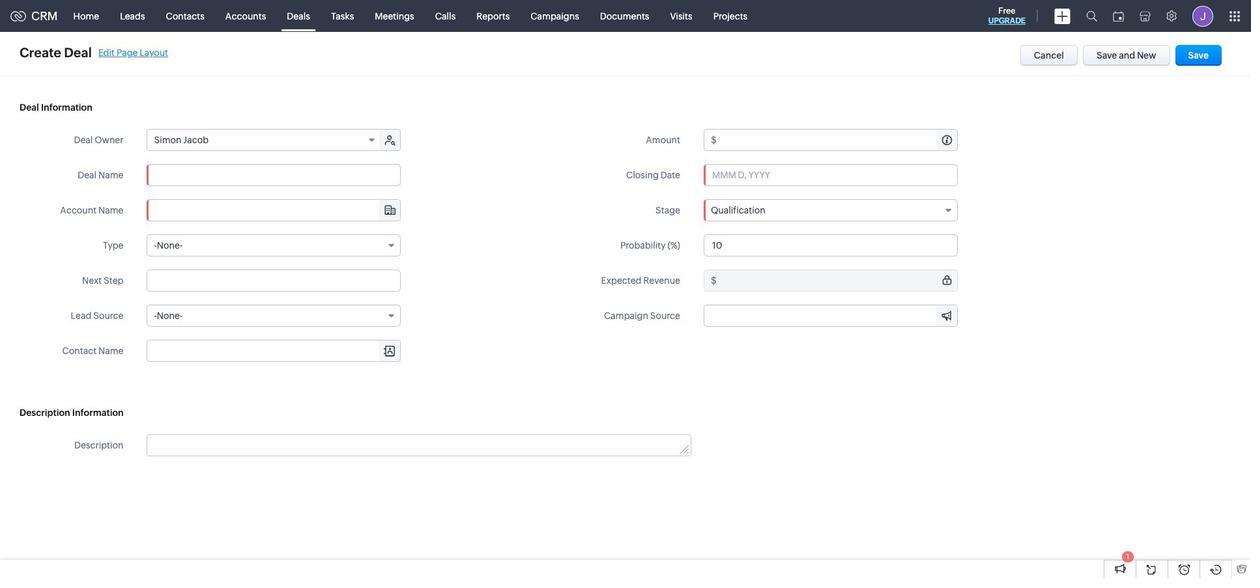 Task type: vqa. For each thing, say whether or not it's contained in the screenshot.
Profile Image
yes



Task type: describe. For each thing, give the bounding box(es) containing it.
search image
[[1087, 10, 1098, 22]]

create menu image
[[1055, 8, 1071, 24]]

MMM D, YYYY text field
[[704, 164, 958, 186]]

create menu element
[[1047, 0, 1079, 32]]

profile element
[[1185, 0, 1222, 32]]

logo image
[[10, 11, 26, 21]]



Task type: locate. For each thing, give the bounding box(es) containing it.
None field
[[148, 130, 381, 151], [704, 199, 958, 222], [148, 200, 401, 221], [147, 235, 401, 257], [147, 305, 401, 327], [705, 306, 958, 327], [148, 341, 401, 362], [148, 130, 381, 151], [704, 199, 958, 222], [148, 200, 401, 221], [147, 235, 401, 257], [147, 305, 401, 327], [705, 306, 958, 327], [148, 341, 401, 362]]

None text field
[[147, 164, 401, 186], [148, 200, 401, 221], [147, 270, 401, 292], [705, 306, 958, 327], [147, 164, 401, 186], [148, 200, 401, 221], [147, 270, 401, 292], [705, 306, 958, 327]]

calendar image
[[1113, 11, 1124, 21]]

None text field
[[719, 130, 958, 151], [704, 235, 958, 257], [719, 271, 958, 291], [148, 435, 691, 456], [719, 130, 958, 151], [704, 235, 958, 257], [719, 271, 958, 291], [148, 435, 691, 456]]

profile image
[[1193, 6, 1214, 26]]

search element
[[1079, 0, 1106, 32]]



